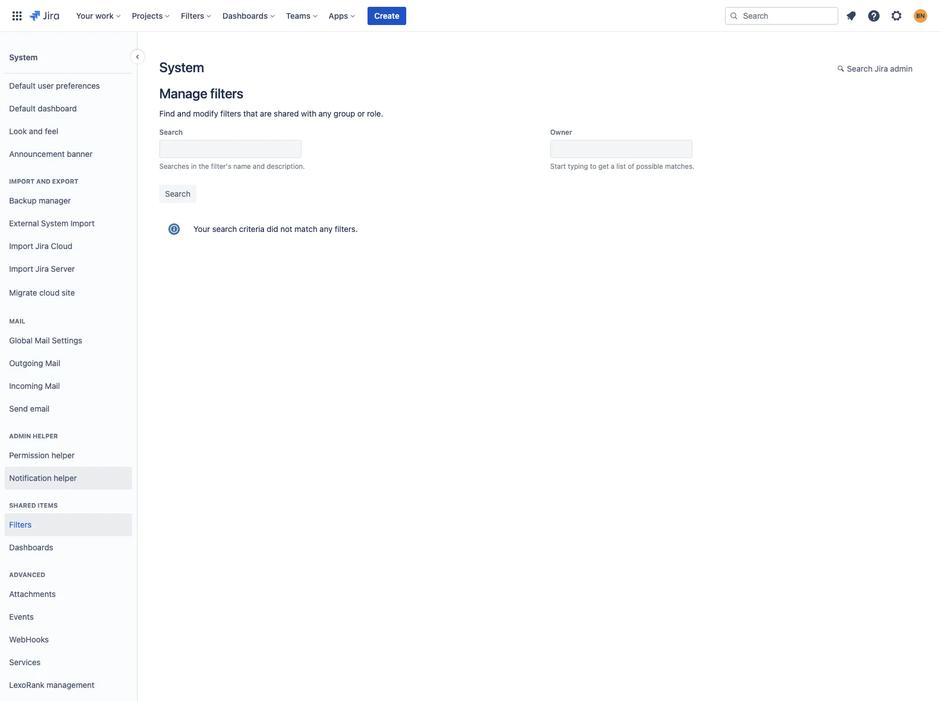 Task type: locate. For each thing, give the bounding box(es) containing it.
helper
[[33, 433, 58, 440], [52, 451, 75, 460], [54, 473, 77, 483]]

import down external
[[9, 241, 33, 251]]

mail up email
[[45, 381, 60, 391]]

filters link
[[5, 514, 132, 537]]

1 horizontal spatial search
[[847, 64, 873, 73]]

1 horizontal spatial filters
[[181, 11, 204, 20]]

the
[[199, 162, 209, 171]]

search right small image
[[847, 64, 873, 73]]

1 vertical spatial search
[[159, 128, 183, 137]]

0 vertical spatial any
[[319, 109, 332, 118]]

Search text field
[[159, 140, 302, 158]]

jira for server
[[35, 264, 49, 274]]

1 horizontal spatial your
[[194, 224, 210, 234]]

role.
[[367, 109, 383, 118]]

jira left cloud on the top
[[35, 241, 49, 251]]

searches in the filter's name and description.
[[159, 162, 305, 171]]

1 default from the top
[[9, 81, 36, 90]]

import down backup manager link
[[70, 218, 95, 228]]

criteria
[[239, 224, 265, 234]]

apps button
[[325, 7, 360, 25]]

name
[[233, 162, 251, 171]]

shared items group
[[5, 490, 132, 563]]

mail down global mail settings
[[45, 358, 60, 368]]

send email
[[9, 404, 50, 414]]

default up look
[[9, 103, 36, 113]]

helper up the permission helper
[[33, 433, 58, 440]]

helper up notification helper 'link'
[[52, 451, 75, 460]]

projects
[[132, 11, 163, 20]]

filters inside "shared items" group
[[9, 520, 32, 530]]

your left work
[[76, 11, 93, 20]]

typing
[[568, 162, 588, 171]]

outgoing
[[9, 358, 43, 368]]

look and feel
[[9, 126, 58, 136]]

in
[[191, 162, 197, 171]]

dashboards up advanced
[[9, 543, 53, 553]]

incoming
[[9, 381, 43, 391]]

1 horizontal spatial dashboards
[[223, 11, 268, 20]]

preferences
[[56, 81, 100, 90]]

dashboards for dashboards link
[[9, 543, 53, 553]]

1 horizontal spatial system
[[41, 218, 68, 228]]

shared items
[[9, 502, 58, 509]]

your for your work
[[76, 11, 93, 20]]

external system import link
[[5, 212, 132, 235]]

attachments
[[9, 590, 56, 599]]

teams
[[286, 11, 311, 20]]

create button
[[368, 7, 406, 25]]

mail up global
[[9, 318, 25, 325]]

default for default dashboard
[[9, 103, 36, 113]]

did
[[267, 224, 278, 234]]

global
[[9, 336, 33, 345]]

2 default from the top
[[9, 103, 36, 113]]

settings
[[52, 336, 82, 345]]

send email link
[[5, 398, 132, 421]]

system up the manage
[[159, 59, 204, 75]]

1 vertical spatial filters
[[220, 109, 241, 118]]

mail group
[[5, 306, 132, 424]]

banner containing your work
[[0, 0, 942, 32]]

with
[[301, 109, 317, 118]]

jira image
[[30, 9, 59, 22], [30, 9, 59, 22]]

0 vertical spatial filters
[[181, 11, 204, 20]]

import jira cloud
[[9, 241, 72, 251]]

jira left admin
[[875, 64, 889, 73]]

of
[[628, 162, 635, 171]]

export
[[52, 178, 78, 185]]

search
[[212, 224, 237, 234]]

advanced group
[[5, 560, 132, 701]]

a
[[611, 162, 615, 171]]

import up migrate
[[9, 264, 33, 274]]

filters left that
[[220, 109, 241, 118]]

mail
[[9, 318, 25, 325], [35, 336, 50, 345], [45, 358, 60, 368], [45, 381, 60, 391]]

primary element
[[7, 0, 725, 32]]

any right with
[[319, 109, 332, 118]]

mail for incoming
[[45, 381, 60, 391]]

import for import and export
[[9, 178, 35, 185]]

and
[[177, 109, 191, 118], [29, 126, 43, 136], [253, 162, 265, 171], [36, 178, 50, 185]]

outgoing mail link
[[5, 352, 132, 375]]

import jira server link
[[5, 258, 132, 281]]

filters down the shared
[[9, 520, 32, 530]]

default left user
[[9, 81, 36, 90]]

1 vertical spatial helper
[[52, 451, 75, 460]]

work
[[95, 11, 114, 20]]

permission helper
[[9, 451, 75, 460]]

0 horizontal spatial your
[[76, 11, 93, 20]]

admin
[[891, 64, 913, 73]]

None submit
[[159, 185, 196, 203]]

search image
[[730, 11, 739, 20]]

and for feel
[[29, 126, 43, 136]]

small image
[[838, 64, 847, 73]]

2 vertical spatial helper
[[54, 473, 77, 483]]

filters
[[210, 85, 244, 101], [220, 109, 241, 118]]

search jira admin link
[[832, 60, 919, 79]]

to
[[590, 162, 597, 171]]

services
[[9, 658, 41, 668]]

mail for outgoing
[[45, 358, 60, 368]]

apps
[[329, 11, 348, 20]]

helper for permission helper
[[52, 451, 75, 460]]

1 vertical spatial dashboards
[[9, 543, 53, 553]]

0 vertical spatial dashboards
[[223, 11, 268, 20]]

and up backup manager in the top of the page
[[36, 178, 50, 185]]

filters up "modify"
[[210, 85, 244, 101]]

not
[[281, 224, 293, 234]]

default
[[9, 81, 36, 90], [9, 103, 36, 113]]

search down find
[[159, 128, 183, 137]]

mail right global
[[35, 336, 50, 345]]

and left feel at left top
[[29, 126, 43, 136]]

site
[[62, 288, 75, 297]]

system inside 'link'
[[41, 218, 68, 228]]

0 vertical spatial your
[[76, 11, 93, 20]]

helper inside 'link'
[[54, 473, 77, 483]]

dashboards right filters popup button on the left top
[[223, 11, 268, 20]]

0 vertical spatial jira
[[875, 64, 889, 73]]

announcement
[[9, 149, 65, 159]]

and right find
[[177, 109, 191, 118]]

migrate cloud site link
[[5, 281, 132, 306]]

dashboards inside "shared items" group
[[9, 543, 53, 553]]

admin helper
[[9, 433, 58, 440]]

notification helper
[[9, 473, 77, 483]]

1 vertical spatial jira
[[35, 241, 49, 251]]

and inside group
[[36, 178, 50, 185]]

0 vertical spatial default
[[9, 81, 36, 90]]

jira
[[875, 64, 889, 73], [35, 241, 49, 251], [35, 264, 49, 274]]

0 horizontal spatial filters
[[9, 520, 32, 530]]

your left "search"
[[194, 224, 210, 234]]

2 vertical spatial jira
[[35, 264, 49, 274]]

webhooks
[[9, 635, 49, 645]]

1 vertical spatial filters
[[9, 520, 32, 530]]

your for your search criteria did not match any filters.
[[194, 224, 210, 234]]

helper down permission helper link
[[54, 473, 77, 483]]

and inside user interface group
[[29, 126, 43, 136]]

webhooks link
[[5, 629, 132, 652]]

send
[[9, 404, 28, 414]]

and for export
[[36, 178, 50, 185]]

0 horizontal spatial dashboards
[[9, 543, 53, 553]]

filters
[[181, 11, 204, 20], [9, 520, 32, 530]]

filter's
[[211, 162, 232, 171]]

filters inside popup button
[[181, 11, 204, 20]]

your work button
[[73, 7, 125, 25]]

0 vertical spatial helper
[[33, 433, 58, 440]]

1 vertical spatial your
[[194, 224, 210, 234]]

Owner text field
[[550, 140, 693, 158]]

any right match at the top of page
[[320, 224, 333, 234]]

default inside 'link'
[[9, 103, 36, 113]]

banner
[[0, 0, 942, 32]]

look and feel link
[[5, 120, 132, 143]]

possible
[[637, 162, 663, 171]]

incoming mail
[[9, 381, 60, 391]]

import up backup
[[9, 178, 35, 185]]

dashboard
[[38, 103, 77, 113]]

1 vertical spatial default
[[9, 103, 36, 113]]

or
[[358, 109, 365, 118]]

any
[[319, 109, 332, 118], [320, 224, 333, 234]]

settings image
[[890, 9, 904, 22]]

system down manager
[[41, 218, 68, 228]]

banner
[[67, 149, 93, 159]]

0 vertical spatial search
[[847, 64, 873, 73]]

server
[[51, 264, 75, 274]]

your search criteria did not match any filters.
[[194, 224, 358, 234]]

filters right projects "popup button" in the left top of the page
[[181, 11, 204, 20]]

your inside popup button
[[76, 11, 93, 20]]

notification
[[9, 473, 52, 483]]

system down appswitcher icon
[[9, 52, 38, 62]]

helper for admin helper
[[33, 433, 58, 440]]

events link
[[5, 606, 132, 629]]

filters button
[[178, 7, 216, 25]]

feel
[[45, 126, 58, 136]]

look
[[9, 126, 27, 136]]

0 horizontal spatial search
[[159, 128, 183, 137]]

filters for filters link
[[9, 520, 32, 530]]

dashboards inside popup button
[[223, 11, 268, 20]]

jira left server on the top left of page
[[35, 264, 49, 274]]

notifications image
[[845, 9, 858, 22]]



Task type: describe. For each thing, give the bounding box(es) containing it.
create
[[374, 11, 400, 20]]

shared
[[274, 109, 299, 118]]

helper for notification helper
[[54, 473, 77, 483]]

cloud
[[51, 241, 72, 251]]

filters.
[[335, 224, 358, 234]]

owner
[[550, 128, 572, 137]]

jira for admin
[[875, 64, 889, 73]]

migrate
[[9, 288, 37, 297]]

Search field
[[725, 7, 839, 25]]

migrate cloud site
[[9, 288, 75, 297]]

0 horizontal spatial system
[[9, 52, 38, 62]]

filters for filters popup button on the left top
[[181, 11, 204, 20]]

import inside 'link'
[[70, 218, 95, 228]]

description.
[[267, 162, 305, 171]]

user interface group
[[5, 51, 132, 169]]

appswitcher icon image
[[10, 9, 24, 22]]

searches
[[159, 162, 189, 171]]

projects button
[[129, 7, 174, 25]]

0 vertical spatial filters
[[210, 85, 244, 101]]

external
[[9, 218, 39, 228]]

outgoing mail
[[9, 358, 60, 368]]

import jira cloud link
[[5, 235, 132, 258]]

default for default user preferences
[[9, 81, 36, 90]]

backup manager link
[[5, 190, 132, 212]]

attachments link
[[5, 584, 132, 606]]

backup manager
[[9, 196, 71, 205]]

search jira admin
[[847, 64, 913, 73]]

mail for global
[[35, 336, 50, 345]]

notification helper link
[[5, 467, 132, 490]]

management
[[47, 681, 95, 690]]

external system import
[[9, 218, 95, 228]]

jira for cloud
[[35, 241, 49, 251]]

default dashboard
[[9, 103, 77, 113]]

backup
[[9, 196, 37, 205]]

search for search jira admin
[[847, 64, 873, 73]]

default user preferences link
[[5, 75, 132, 97]]

manage filters
[[159, 85, 244, 101]]

incoming mail link
[[5, 375, 132, 398]]

match
[[295, 224, 318, 234]]

and right name
[[253, 162, 265, 171]]

global mail settings link
[[5, 330, 132, 352]]

find and modify filters that are shared with any group or role.
[[159, 109, 383, 118]]

import and export group
[[5, 166, 132, 309]]

default dashboard link
[[5, 97, 132, 120]]

advanced
[[9, 572, 45, 579]]

lexorank
[[9, 681, 44, 690]]

admin helper group
[[5, 421, 132, 494]]

dashboards button
[[219, 7, 279, 25]]

items
[[38, 502, 58, 509]]

lexorank management
[[9, 681, 95, 690]]

shared
[[9, 502, 36, 509]]

email
[[30, 404, 50, 414]]

list
[[617, 162, 626, 171]]

matches.
[[665, 162, 695, 171]]

search for search
[[159, 128, 183, 137]]

permission
[[9, 451, 49, 460]]

manage
[[159, 85, 207, 101]]

events
[[9, 612, 34, 622]]

permission helper link
[[5, 445, 132, 467]]

dashboards for dashboards popup button
[[223, 11, 268, 20]]

your profile and settings image
[[914, 9, 928, 22]]

1 vertical spatial any
[[320, 224, 333, 234]]

cloud
[[39, 288, 60, 297]]

user
[[38, 81, 54, 90]]

get
[[599, 162, 609, 171]]

start typing to get a list of possible matches.
[[550, 162, 695, 171]]

services link
[[5, 652, 132, 675]]

lexorank management link
[[5, 675, 132, 697]]

teams button
[[283, 7, 322, 25]]

2 horizontal spatial system
[[159, 59, 204, 75]]

admin
[[9, 433, 31, 440]]

modify
[[193, 109, 218, 118]]

import and export
[[9, 178, 78, 185]]

import for import jira cloud
[[9, 241, 33, 251]]

and for modify
[[177, 109, 191, 118]]

manager
[[39, 196, 71, 205]]

announcement banner
[[9, 149, 93, 159]]

import for import jira server
[[9, 264, 33, 274]]

start
[[550, 162, 566, 171]]

find
[[159, 109, 175, 118]]

dashboards link
[[5, 537, 132, 560]]

help image
[[868, 9, 881, 22]]

are
[[260, 109, 272, 118]]

announcement banner link
[[5, 143, 132, 166]]

global mail settings
[[9, 336, 82, 345]]

default user preferences
[[9, 81, 100, 90]]

import jira server
[[9, 264, 75, 274]]



Task type: vqa. For each thing, say whether or not it's contained in the screenshot.
Connect to Teams button
no



